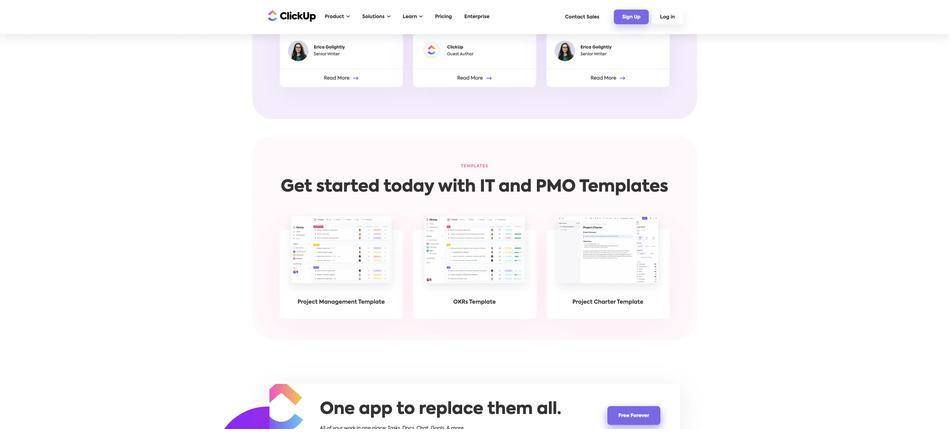 Task type: vqa. For each thing, say whether or not it's contained in the screenshot.


Task type: describe. For each thing, give the bounding box(es) containing it.
started
[[316, 179, 380, 196]]

template for project management template
[[358, 300, 385, 305]]

project management template
[[298, 300, 385, 305]]

contact sales button
[[562, 11, 603, 23]]

more for resources
[[471, 76, 483, 81]]

the project plan blueprint: create a roadmap to success
[[288, 11, 394, 29]]

erica golightly.png image for 10 sprint retrospective examples for agile teams
[[555, 41, 575, 61]]

sales
[[587, 15, 600, 19]]

project management template link
[[280, 210, 403, 319]]

erica golightly senior writer for a
[[314, 46, 345, 57]]

enterprise
[[464, 14, 490, 19]]

retrospective
[[587, 11, 637, 18]]

app
[[359, 402, 393, 418]]

free
[[619, 414, 630, 419]]

up
[[634, 15, 641, 20]]

clickup logo image
[[259, 380, 303, 430]]

contact
[[565, 15, 586, 19]]

project inside the project plan blueprint: create a roadmap to success
[[303, 11, 328, 18]]

templates
[[461, 165, 488, 169]]

examples
[[555, 22, 589, 29]]

clickup for clickup project management resources
[[421, 11, 448, 18]]

create
[[288, 22, 312, 29]]

replace
[[419, 402, 484, 418]]

learn
[[403, 14, 417, 19]]

okrs template
[[453, 300, 496, 305]]

the
[[288, 11, 301, 18]]

project inside clickup project management resources
[[450, 11, 475, 18]]

1 horizontal spatial to
[[397, 402, 415, 418]]

writer for agile
[[594, 53, 607, 57]]

erica for create
[[314, 46, 325, 50]]

one
[[320, 402, 355, 418]]

get started today with it and pmo templates
[[281, 179, 668, 196]]

to inside the project plan blueprint: create a roadmap to success
[[357, 22, 364, 29]]

templates
[[580, 179, 668, 196]]

1 vertical spatial management
[[319, 300, 357, 305]]

clickup project management resources
[[421, 11, 507, 29]]

it
[[480, 179, 495, 196]]

solutions button
[[359, 10, 394, 24]]

more for examples
[[604, 76, 616, 81]]

read more link for resources
[[413, 69, 536, 87]]

erica for for
[[581, 46, 592, 50]]

senior for for
[[581, 53, 593, 57]]

author
[[460, 53, 474, 57]]

golightly for a
[[326, 46, 345, 50]]

read more link for blueprint:
[[280, 69, 403, 87]]

all.
[[537, 402, 561, 418]]

a
[[314, 22, 319, 29]]

project charter template link
[[547, 210, 670, 319]]

clickup guest author
[[447, 46, 474, 57]]

agile
[[602, 22, 620, 29]]

senior for create
[[314, 53, 326, 57]]

plan
[[330, 11, 345, 18]]



Task type: locate. For each thing, give the bounding box(es) containing it.
them
[[488, 402, 533, 418]]

10 sprint retrospective examples for agile teams
[[555, 11, 644, 29]]

0 horizontal spatial to
[[357, 22, 364, 29]]

management
[[421, 22, 469, 29], [319, 300, 357, 305]]

1 read more from the left
[[324, 76, 350, 81]]

resources
[[471, 22, 507, 29]]

2 read more link from the left
[[413, 69, 536, 87]]

2 erica golightly.png image from the left
[[555, 41, 575, 61]]

for
[[590, 22, 601, 29]]

in
[[671, 15, 675, 20]]

golightly for agile
[[593, 46, 612, 50]]

1 writer from the left
[[327, 53, 340, 57]]

3 read more from the left
[[591, 76, 616, 81]]

to
[[357, 22, 364, 29], [397, 402, 415, 418]]

product
[[325, 14, 344, 19]]

project chart doc view w fill.png image
[[558, 217, 658, 283]]

1 horizontal spatial writer
[[594, 53, 607, 57]]

1 horizontal spatial read more
[[457, 76, 483, 81]]

0 vertical spatial clickup
[[421, 11, 448, 18]]

0 horizontal spatial read more link
[[280, 69, 403, 87]]

erica golightly senior writer for agile
[[581, 46, 612, 57]]

log in link
[[652, 10, 683, 24]]

read more for examples
[[591, 76, 616, 81]]

2 horizontal spatial more
[[604, 76, 616, 81]]

3 read from the left
[[591, 76, 603, 81]]

teams
[[621, 22, 644, 29]]

erica golightly senior writer down for
[[581, 46, 612, 57]]

0 horizontal spatial erica golightly senior writer
[[314, 46, 345, 57]]

project
[[450, 11, 475, 18], [303, 11, 328, 18], [298, 300, 318, 305], [573, 300, 593, 305]]

with
[[438, 179, 476, 196]]

forever
[[631, 414, 650, 419]]

one app to replace them all.
[[320, 402, 561, 418]]

2 horizontal spatial template
[[617, 300, 644, 305]]

0 horizontal spatial template
[[358, 300, 385, 305]]

1 vertical spatial clickup
[[447, 46, 463, 50]]

0 horizontal spatial read more
[[324, 76, 350, 81]]

1 horizontal spatial management
[[421, 22, 469, 29]]

management inside clickup project management resources
[[421, 22, 469, 29]]

project charter template
[[573, 300, 644, 305]]

sign up
[[622, 15, 641, 20]]

clickup for clickup guest author
[[447, 46, 463, 50]]

enterprise link
[[461, 10, 493, 24]]

2 horizontal spatial read more link
[[547, 69, 670, 87]]

okrs template link
[[413, 210, 536, 319]]

read more for resources
[[457, 76, 483, 81]]

erica golightly.png image
[[288, 41, 308, 61], [555, 41, 575, 61]]

1 read from the left
[[324, 76, 336, 81]]

read for resources
[[457, 76, 470, 81]]

writer down for
[[594, 53, 607, 57]]

0 horizontal spatial management
[[319, 300, 357, 305]]

golightly down the roadmap at the top left
[[326, 46, 345, 50]]

contact sales
[[565, 15, 600, 19]]

2 template from the left
[[469, 300, 496, 305]]

1 senior from the left
[[314, 53, 326, 57]]

1 horizontal spatial template
[[469, 300, 496, 305]]

senior down for
[[581, 53, 593, 57]]

pricing link
[[432, 10, 456, 24]]

golightly down for
[[593, 46, 612, 50]]

get
[[281, 179, 312, 196]]

0 horizontal spatial golightly
[[326, 46, 345, 50]]

read more for blueprint:
[[324, 76, 350, 81]]

writer
[[327, 53, 340, 57], [594, 53, 607, 57]]

pmo
[[536, 179, 576, 196]]

roadmap
[[320, 22, 355, 29]]

1 horizontal spatial golightly
[[593, 46, 612, 50]]

log in
[[660, 15, 675, 20]]

sprint
[[564, 11, 586, 18]]

erica golightly.png image down examples at the top of page
[[555, 41, 575, 61]]

list view w bounding v2.png image
[[291, 217, 392, 283]]

0 horizontal spatial erica golightly.png image
[[288, 41, 308, 61]]

sign up button
[[614, 10, 649, 24]]

template for project charter template
[[617, 300, 644, 305]]

to down blueprint:
[[357, 22, 364, 29]]

erica golightly senior writer
[[314, 46, 345, 57], [581, 46, 612, 57]]

more for blueprint:
[[337, 76, 350, 81]]

writer for a
[[327, 53, 340, 57]]

2 writer from the left
[[594, 53, 607, 57]]

1 horizontal spatial erica
[[581, 46, 592, 50]]

10
[[555, 11, 562, 18]]

product button
[[321, 10, 353, 24]]

1 horizontal spatial senior
[[581, 53, 593, 57]]

blueprint:
[[347, 11, 381, 18]]

erica down for
[[581, 46, 592, 50]]

clickup right learn
[[421, 11, 448, 18]]

0 vertical spatial management
[[421, 22, 469, 29]]

erica golightly.png image for the project plan blueprint: create a roadmap to success
[[288, 41, 308, 61]]

3 template from the left
[[617, 300, 644, 305]]

erica down a
[[314, 46, 325, 50]]

2 more from the left
[[471, 76, 483, 81]]

2 golightly from the left
[[593, 46, 612, 50]]

senior down a
[[314, 53, 326, 57]]

read more link for examples
[[547, 69, 670, 87]]

today
[[384, 179, 434, 196]]

clickup inside clickup project management resources
[[421, 11, 448, 18]]

2 horizontal spatial read
[[591, 76, 603, 81]]

to right app
[[397, 402, 415, 418]]

more
[[337, 76, 350, 81], [471, 76, 483, 81], [604, 76, 616, 81]]

2 read from the left
[[457, 76, 470, 81]]

group 701.png image
[[421, 41, 442, 60]]

read more
[[324, 76, 350, 81], [457, 76, 483, 81], [591, 76, 616, 81]]

1 erica golightly.png image from the left
[[288, 41, 308, 61]]

0 horizontal spatial writer
[[327, 53, 340, 57]]

2 horizontal spatial read more
[[591, 76, 616, 81]]

charter
[[594, 300, 616, 305]]

1 template from the left
[[358, 300, 385, 305]]

1 more from the left
[[337, 76, 350, 81]]

read more link
[[280, 69, 403, 87], [413, 69, 536, 87], [547, 69, 670, 87]]

clickup up guest
[[447, 46, 463, 50]]

0 horizontal spatial read
[[324, 76, 336, 81]]

guest
[[447, 53, 459, 57]]

1 horizontal spatial erica golightly.png image
[[555, 41, 575, 61]]

2 erica golightly senior writer from the left
[[581, 46, 612, 57]]

solutions
[[362, 14, 385, 19]]

0 horizontal spatial senior
[[314, 53, 326, 57]]

okrs
[[453, 300, 468, 305]]

1 horizontal spatial read more link
[[413, 69, 536, 87]]

read for blueprint:
[[324, 76, 336, 81]]

erica
[[314, 46, 325, 50], [581, 46, 592, 50]]

golightly
[[326, 46, 345, 50], [593, 46, 612, 50]]

clickup inside clickup guest author
[[447, 46, 463, 50]]

read
[[324, 76, 336, 81], [457, 76, 470, 81], [591, 76, 603, 81]]

1 erica from the left
[[314, 46, 325, 50]]

erica golightly senior writer down the roadmap at the top left
[[314, 46, 345, 57]]

erica golightly.png image down create
[[288, 41, 308, 61]]

1 golightly from the left
[[326, 46, 345, 50]]

pricing
[[435, 14, 452, 19]]

0 vertical spatial to
[[357, 22, 364, 29]]

writer down the roadmap at the top left
[[327, 53, 340, 57]]

okrs list view w fill.png image
[[424, 217, 525, 283]]

2 senior from the left
[[581, 53, 593, 57]]

2 erica from the left
[[581, 46, 592, 50]]

1 horizontal spatial read
[[457, 76, 470, 81]]

1 erica golightly senior writer from the left
[[314, 46, 345, 57]]

template inside "link"
[[617, 300, 644, 305]]

learn button
[[399, 10, 426, 24]]

clickup
[[421, 11, 448, 18], [447, 46, 463, 50]]

and
[[499, 179, 532, 196]]

3 read more link from the left
[[547, 69, 670, 87]]

free forever
[[619, 414, 650, 419]]

senior
[[314, 53, 326, 57], [581, 53, 593, 57]]

1 horizontal spatial more
[[471, 76, 483, 81]]

read for examples
[[591, 76, 603, 81]]

2 read more from the left
[[457, 76, 483, 81]]

1 horizontal spatial erica golightly senior writer
[[581, 46, 612, 57]]

1 vertical spatial to
[[397, 402, 415, 418]]

1 read more link from the left
[[280, 69, 403, 87]]

project inside "link"
[[573, 300, 593, 305]]

0 horizontal spatial more
[[337, 76, 350, 81]]

template
[[358, 300, 385, 305], [469, 300, 496, 305], [617, 300, 644, 305]]

success
[[366, 22, 394, 29]]

log
[[660, 15, 670, 20]]

3 more from the left
[[604, 76, 616, 81]]

0 horizontal spatial erica
[[314, 46, 325, 50]]

free forever button
[[608, 407, 660, 426]]

sign
[[622, 15, 633, 20]]

clickup image
[[266, 9, 316, 22]]



